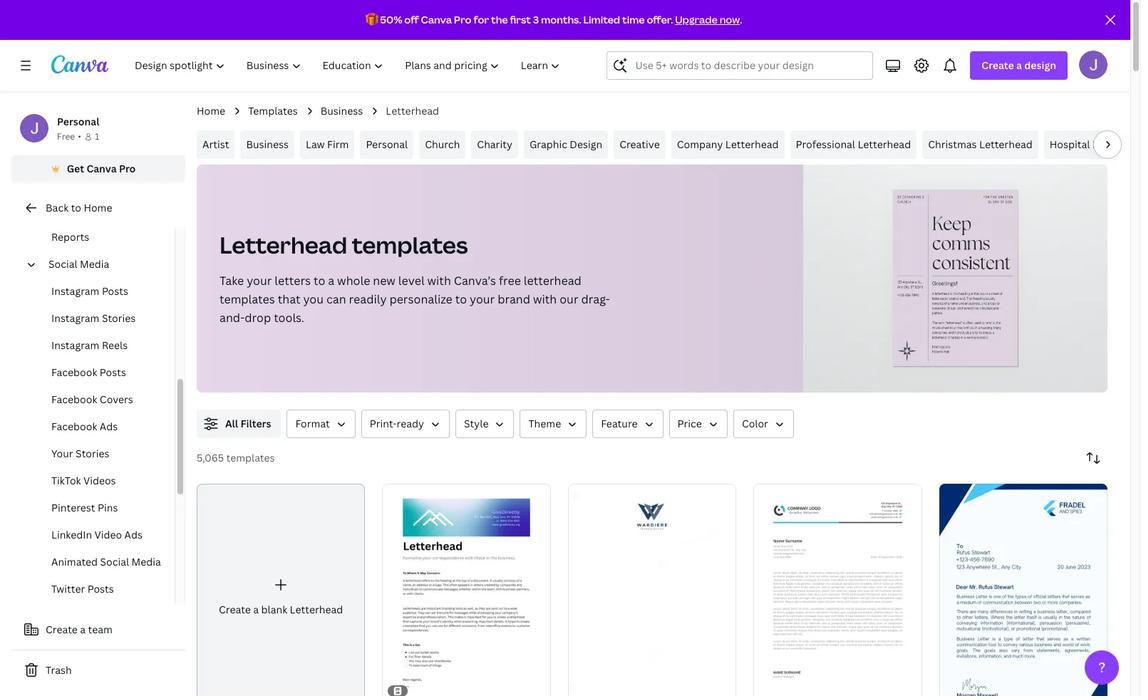 Task type: vqa. For each thing, say whether or not it's contained in the screenshot.
Your Stories link
yes



Task type: describe. For each thing, give the bounding box(es) containing it.
design
[[1024, 58, 1056, 72]]

templates inside take your letters to a whole new level with canva's free letterhead templates that you can readily personalize to your brand with our drag- and-drop tools.
[[220, 292, 275, 307]]

letterhead up letters
[[220, 229, 347, 260]]

pins
[[98, 501, 118, 515]]

twitter
[[51, 582, 85, 596]]

create a blank letterhead element
[[197, 484, 365, 696]]

new
[[373, 273, 396, 289]]

drop
[[245, 310, 271, 326]]

tiktok
[[51, 474, 81, 487]]

tiktok videos link
[[23, 468, 175, 495]]

instagram stories link
[[23, 305, 175, 332]]

upgrade
[[675, 13, 718, 26]]

company letterhead link
[[671, 130, 784, 159]]

get canva pro
[[67, 162, 136, 175]]

instagram posts link
[[23, 278, 175, 305]]

0 vertical spatial business
[[320, 104, 363, 118]]

instagram stories
[[51, 311, 136, 325]]

hospital letterhead
[[1050, 138, 1141, 151]]

create a design
[[982, 58, 1056, 72]]

animated social media link
[[23, 549, 175, 576]]

feature
[[601, 417, 638, 430]]

0 vertical spatial with
[[427, 273, 451, 289]]

law firm
[[306, 138, 349, 151]]

1 horizontal spatial pro
[[454, 13, 471, 26]]

church link
[[419, 130, 466, 159]]

1 vertical spatial social
[[100, 555, 129, 569]]

instagram for instagram stories
[[51, 311, 99, 325]]

pinterest
[[51, 501, 95, 515]]

Sort by button
[[1079, 444, 1108, 473]]

level
[[398, 273, 424, 289]]

print-
[[370, 417, 397, 430]]

1
[[95, 130, 99, 143]]

.
[[740, 13, 742, 26]]

instagram for instagram reels
[[51, 339, 99, 352]]

animated social media
[[51, 555, 161, 569]]

5,065 templates
[[197, 451, 275, 465]]

professional letterhead
[[796, 138, 911, 151]]

stories for your stories
[[76, 447, 109, 460]]

create a blank letterhead link
[[197, 484, 365, 696]]

company
[[677, 138, 723, 151]]

canva's
[[454, 273, 496, 289]]

top level navigation element
[[125, 51, 573, 80]]

0 vertical spatial social
[[48, 257, 77, 271]]

offer.
[[647, 13, 673, 26]]

take your letters to a whole new level with canva's free letterhead templates that you can readily personalize to your brand with our drag- and-drop tools.
[[220, 273, 610, 326]]

videos
[[83, 474, 116, 487]]

theme button
[[520, 410, 587, 438]]

covers
[[100, 393, 133, 406]]

get
[[67, 162, 84, 175]]

your stories link
[[23, 440, 175, 468]]

a inside take your letters to a whole new level with canva's free letterhead templates that you can readily personalize to your brand with our drag- and-drop tools.
[[328, 273, 334, 289]]

facebook covers
[[51, 393, 133, 406]]

christmas letterhead
[[928, 138, 1033, 151]]

0 horizontal spatial media
[[80, 257, 109, 271]]

1 vertical spatial business link
[[240, 130, 294, 159]]

time
[[622, 13, 645, 26]]

letterhead templates
[[220, 229, 468, 260]]

tools.
[[274, 310, 304, 326]]

posts for instagram posts
[[102, 284, 128, 298]]

facebook posts link
[[23, 359, 175, 386]]

templates for letterhead templates
[[352, 229, 468, 260]]

create a blank letterhead
[[219, 603, 343, 616]]

style button
[[455, 410, 514, 438]]

1 horizontal spatial your
[[470, 292, 495, 307]]

reports
[[51, 230, 89, 244]]

filters
[[240, 417, 271, 430]]

hospital
[[1050, 138, 1090, 151]]

creative link
[[614, 130, 665, 159]]

0 vertical spatial your
[[247, 273, 272, 289]]

0 horizontal spatial home
[[84, 201, 112, 215]]

1 horizontal spatial to
[[314, 273, 325, 289]]

theme
[[528, 417, 561, 430]]

pro inside button
[[119, 162, 136, 175]]

canva inside button
[[87, 162, 117, 175]]

and-
[[220, 310, 245, 326]]

artist link
[[197, 130, 235, 159]]

create for create a team
[[46, 623, 78, 636]]

first
[[510, 13, 531, 26]]

ads inside linkedin video ads link
[[124, 528, 143, 542]]

back to home
[[46, 201, 112, 215]]

free
[[499, 273, 521, 289]]

white navy modern technology company letterhead image
[[568, 484, 736, 696]]

facebook for facebook covers
[[51, 393, 97, 406]]

now
[[720, 13, 740, 26]]

🎁 50% off canva pro for the first 3 months. limited time offer. upgrade now .
[[365, 13, 742, 26]]

brand
[[498, 292, 530, 307]]

team
[[88, 623, 113, 636]]

feature button
[[592, 410, 663, 438]]

your
[[51, 447, 73, 460]]

letters
[[275, 273, 311, 289]]

1 vertical spatial with
[[533, 292, 557, 307]]

letterhead right hospital
[[1092, 138, 1141, 151]]

back
[[46, 201, 69, 215]]

video
[[95, 528, 122, 542]]

50%
[[380, 13, 402, 26]]

print-ready
[[370, 417, 424, 430]]

professional
[[796, 138, 855, 151]]

social media link
[[43, 251, 166, 278]]

create a team
[[46, 623, 113, 636]]

graphic
[[529, 138, 567, 151]]

limited
[[583, 13, 620, 26]]

0 horizontal spatial to
[[71, 201, 81, 215]]

christmas
[[928, 138, 977, 151]]



Task type: locate. For each thing, give the bounding box(es) containing it.
3 instagram from the top
[[51, 339, 99, 352]]

pro up back to home link
[[119, 162, 136, 175]]

1 vertical spatial stories
[[76, 447, 109, 460]]

facebook ads
[[51, 420, 118, 433]]

linkedin video ads
[[51, 528, 143, 542]]

stories up reels
[[102, 311, 136, 325]]

your stories
[[51, 447, 109, 460]]

1 instagram from the top
[[51, 284, 99, 298]]

all filters button
[[197, 410, 281, 438]]

2 instagram from the top
[[51, 311, 99, 325]]

a up can
[[328, 273, 334, 289]]

create left design
[[982, 58, 1014, 72]]

letterhead
[[386, 104, 439, 118], [725, 138, 779, 151], [858, 138, 911, 151], [979, 138, 1033, 151], [1092, 138, 1141, 151], [220, 229, 347, 260], [290, 603, 343, 616]]

a for create a design
[[1016, 58, 1022, 72]]

posts down social media link at top
[[102, 284, 128, 298]]

None search field
[[607, 51, 873, 80]]

facebook for facebook ads
[[51, 420, 97, 433]]

business down templates 'link'
[[246, 138, 289, 151]]

0 vertical spatial media
[[80, 257, 109, 271]]

templates down all filters
[[226, 451, 275, 465]]

social down video
[[100, 555, 129, 569]]

instagram down social media
[[51, 284, 99, 298]]

1 horizontal spatial business link
[[320, 103, 363, 119]]

create a team button
[[11, 616, 185, 644]]

0 vertical spatial posts
[[102, 284, 128, 298]]

letterhead right christmas
[[979, 138, 1033, 151]]

facebook up your stories
[[51, 420, 97, 433]]

1 vertical spatial templates
[[220, 292, 275, 307]]

media down linkedin video ads link
[[132, 555, 161, 569]]

create inside dropdown button
[[982, 58, 1014, 72]]

0 horizontal spatial with
[[427, 273, 451, 289]]

2 vertical spatial facebook
[[51, 420, 97, 433]]

1 horizontal spatial create
[[219, 603, 251, 616]]

0 horizontal spatial social
[[48, 257, 77, 271]]

reports link
[[23, 224, 175, 251]]

facebook covers link
[[23, 386, 175, 413]]

instagram inside 'instagram stories' link
[[51, 311, 99, 325]]

1 vertical spatial to
[[314, 273, 325, 289]]

1 horizontal spatial personal
[[366, 138, 408, 151]]

your down canva's
[[470, 292, 495, 307]]

0 vertical spatial ads
[[100, 420, 118, 433]]

get canva pro button
[[11, 155, 185, 182]]

social media
[[48, 257, 109, 271]]

1 vertical spatial business
[[246, 138, 289, 151]]

1 horizontal spatial ads
[[124, 528, 143, 542]]

1 vertical spatial ads
[[124, 528, 143, 542]]

instagram posts
[[51, 284, 128, 298]]

your right take
[[247, 273, 272, 289]]

templates link
[[248, 103, 298, 119]]

2 horizontal spatial create
[[982, 58, 1014, 72]]

ads right video
[[124, 528, 143, 542]]

letterhead templates image
[[803, 165, 1108, 393], [893, 190, 1018, 367]]

pinterest pins
[[51, 501, 118, 515]]

media down reports link
[[80, 257, 109, 271]]

create for create a blank letterhead
[[219, 603, 251, 616]]

0 vertical spatial business link
[[320, 103, 363, 119]]

posts
[[102, 284, 128, 298], [100, 366, 126, 379], [87, 582, 114, 596]]

firm
[[327, 138, 349, 151]]

posts for twitter posts
[[87, 582, 114, 596]]

1 vertical spatial facebook
[[51, 393, 97, 406]]

color button
[[733, 410, 794, 438]]

facebook down instagram reels
[[51, 366, 97, 379]]

blank
[[261, 603, 287, 616]]

home
[[197, 104, 225, 118], [84, 201, 112, 215]]

color
[[742, 417, 768, 430]]

0 vertical spatial home
[[197, 104, 225, 118]]

personal link
[[360, 130, 414, 159]]

home link
[[197, 103, 225, 119]]

facebook up facebook ads
[[51, 393, 97, 406]]

1 facebook from the top
[[51, 366, 97, 379]]

pro left for
[[454, 13, 471, 26]]

letterhead up personal link
[[386, 104, 439, 118]]

2 vertical spatial templates
[[226, 451, 275, 465]]

a left design
[[1016, 58, 1022, 72]]

0 horizontal spatial create
[[46, 623, 78, 636]]

create a design button
[[970, 51, 1068, 80]]

off
[[404, 13, 419, 26]]

twitter posts
[[51, 582, 114, 596]]

reels
[[102, 339, 128, 352]]

all filters
[[225, 417, 271, 430]]

minimalist business letterhead image
[[753, 484, 922, 696]]

2 vertical spatial to
[[455, 292, 467, 307]]

0 horizontal spatial canva
[[87, 162, 117, 175]]

design
[[570, 138, 602, 151]]

upgrade now button
[[675, 13, 740, 26]]

stories for instagram stories
[[102, 311, 136, 325]]

a left blank
[[253, 603, 259, 616]]

letterhead inside "link"
[[290, 603, 343, 616]]

a left "team"
[[80, 623, 86, 636]]

trash link
[[11, 656, 185, 685]]

readily
[[349, 292, 387, 307]]

home up artist
[[197, 104, 225, 118]]

drag-
[[581, 292, 610, 307]]

price
[[678, 417, 702, 430]]

company letterhead
[[677, 138, 779, 151]]

1 vertical spatial pro
[[119, 162, 136, 175]]

1 horizontal spatial with
[[533, 292, 557, 307]]

0 horizontal spatial your
[[247, 273, 272, 289]]

format
[[295, 417, 330, 430]]

personal right the firm
[[366, 138, 408, 151]]

instagram up 'facebook posts'
[[51, 339, 99, 352]]

artist
[[202, 138, 229, 151]]

instagram inside instagram posts link
[[51, 284, 99, 298]]

instagram for instagram posts
[[51, 284, 99, 298]]

graphic design
[[529, 138, 602, 151]]

animated
[[51, 555, 98, 569]]

create inside "link"
[[219, 603, 251, 616]]

a inside "link"
[[253, 603, 259, 616]]

to
[[71, 201, 81, 215], [314, 273, 325, 289], [455, 292, 467, 307]]

0 vertical spatial templates
[[352, 229, 468, 260]]

0 horizontal spatial business link
[[240, 130, 294, 159]]

professional letterhead link
[[790, 130, 917, 159]]

a for create a blank letterhead
[[253, 603, 259, 616]]

to up you
[[314, 273, 325, 289]]

law
[[306, 138, 325, 151]]

back to home link
[[11, 194, 185, 222]]

personalize
[[389, 292, 452, 307]]

to down canva's
[[455, 292, 467, 307]]

letterhead right blank
[[290, 603, 343, 616]]

🎁
[[365, 13, 378, 26]]

2 vertical spatial posts
[[87, 582, 114, 596]]

pinterest pins link
[[23, 495, 175, 522]]

posts for facebook posts
[[100, 366, 126, 379]]

instagram reels link
[[23, 332, 175, 359]]

1 horizontal spatial business
[[320, 104, 363, 118]]

with up personalize
[[427, 273, 451, 289]]

0 horizontal spatial pro
[[119, 162, 136, 175]]

3 facebook from the top
[[51, 420, 97, 433]]

Search search field
[[635, 52, 864, 79]]

a
[[1016, 58, 1022, 72], [328, 273, 334, 289], [253, 603, 259, 616], [80, 623, 86, 636]]

1 horizontal spatial canva
[[421, 13, 452, 26]]

1 horizontal spatial media
[[132, 555, 161, 569]]

create left blank
[[219, 603, 251, 616]]

ready
[[397, 417, 424, 430]]

2 vertical spatial instagram
[[51, 339, 99, 352]]

0 horizontal spatial ads
[[100, 420, 118, 433]]

to right back
[[71, 201, 81, 215]]

trash
[[46, 664, 72, 677]]

ads inside facebook ads link
[[100, 420, 118, 433]]

business link down templates 'link'
[[240, 130, 294, 159]]

twitter posts link
[[23, 576, 175, 603]]

price button
[[669, 410, 728, 438]]

posts down animated social media link
[[87, 582, 114, 596]]

canva
[[421, 13, 452, 26], [87, 162, 117, 175]]

business up the firm
[[320, 104, 363, 118]]

our
[[560, 292, 578, 307]]

stories
[[102, 311, 136, 325], [76, 447, 109, 460]]

letterhead right company
[[725, 138, 779, 151]]

0 vertical spatial facebook
[[51, 366, 97, 379]]

with
[[427, 273, 451, 289], [533, 292, 557, 307]]

personal
[[57, 115, 99, 128], [366, 138, 408, 151]]

templates
[[248, 104, 298, 118]]

facebook posts
[[51, 366, 126, 379]]

a for create a team
[[80, 623, 86, 636]]

instagram inside instagram reels "link"
[[51, 339, 99, 352]]

letterhead right professional
[[858, 138, 911, 151]]

1 horizontal spatial home
[[197, 104, 225, 118]]

create left "team"
[[46, 623, 78, 636]]

ads down covers
[[100, 420, 118, 433]]

blue minimalist company letterhead image
[[939, 484, 1108, 696]]

templates up drop
[[220, 292, 275, 307]]

templates up level
[[352, 229, 468, 260]]

jacob simon image
[[1079, 51, 1108, 79]]

free •
[[57, 130, 81, 143]]

0 vertical spatial create
[[982, 58, 1014, 72]]

templates for 5,065 templates
[[226, 451, 275, 465]]

2 facebook from the top
[[51, 393, 97, 406]]

2 horizontal spatial to
[[455, 292, 467, 307]]

create for create a design
[[982, 58, 1014, 72]]

0 horizontal spatial business
[[246, 138, 289, 151]]

1 vertical spatial media
[[132, 555, 161, 569]]

1 vertical spatial create
[[219, 603, 251, 616]]

0 vertical spatial stories
[[102, 311, 136, 325]]

0 horizontal spatial personal
[[57, 115, 99, 128]]

social down reports
[[48, 257, 77, 271]]

ads
[[100, 420, 118, 433], [124, 528, 143, 542]]

1 vertical spatial canva
[[87, 162, 117, 175]]

1 horizontal spatial social
[[100, 555, 129, 569]]

1 vertical spatial posts
[[100, 366, 126, 379]]

instagram up instagram reels
[[51, 311, 99, 325]]

the
[[491, 13, 508, 26]]

a inside dropdown button
[[1016, 58, 1022, 72]]

home up reports link
[[84, 201, 112, 215]]

•
[[78, 130, 81, 143]]

free
[[57, 130, 75, 143]]

1 vertical spatial home
[[84, 201, 112, 215]]

posts down reels
[[100, 366, 126, 379]]

church
[[425, 138, 460, 151]]

canva right the get
[[87, 162, 117, 175]]

letterhead
[[524, 273, 581, 289]]

letterhead doc in bright blue bright purple classic professional style image
[[382, 484, 551, 696]]

2 vertical spatial create
[[46, 623, 78, 636]]

0 vertical spatial personal
[[57, 115, 99, 128]]

create inside "button"
[[46, 623, 78, 636]]

can
[[326, 292, 346, 307]]

facebook ads link
[[23, 413, 175, 440]]

stories down facebook ads link
[[76, 447, 109, 460]]

you
[[303, 292, 324, 307]]

with down letterhead
[[533, 292, 557, 307]]

charity
[[477, 138, 512, 151]]

1 vertical spatial instagram
[[51, 311, 99, 325]]

format button
[[287, 410, 356, 438]]

business link up the firm
[[320, 103, 363, 119]]

0 vertical spatial to
[[71, 201, 81, 215]]

canva right off
[[421, 13, 452, 26]]

a inside "button"
[[80, 623, 86, 636]]

1 vertical spatial your
[[470, 292, 495, 307]]

facebook for facebook posts
[[51, 366, 97, 379]]

1 vertical spatial personal
[[366, 138, 408, 151]]

0 vertical spatial instagram
[[51, 284, 99, 298]]

linkedin
[[51, 528, 92, 542]]

personal up •
[[57, 115, 99, 128]]

charity link
[[471, 130, 518, 159]]

0 vertical spatial pro
[[454, 13, 471, 26]]

0 vertical spatial canva
[[421, 13, 452, 26]]



